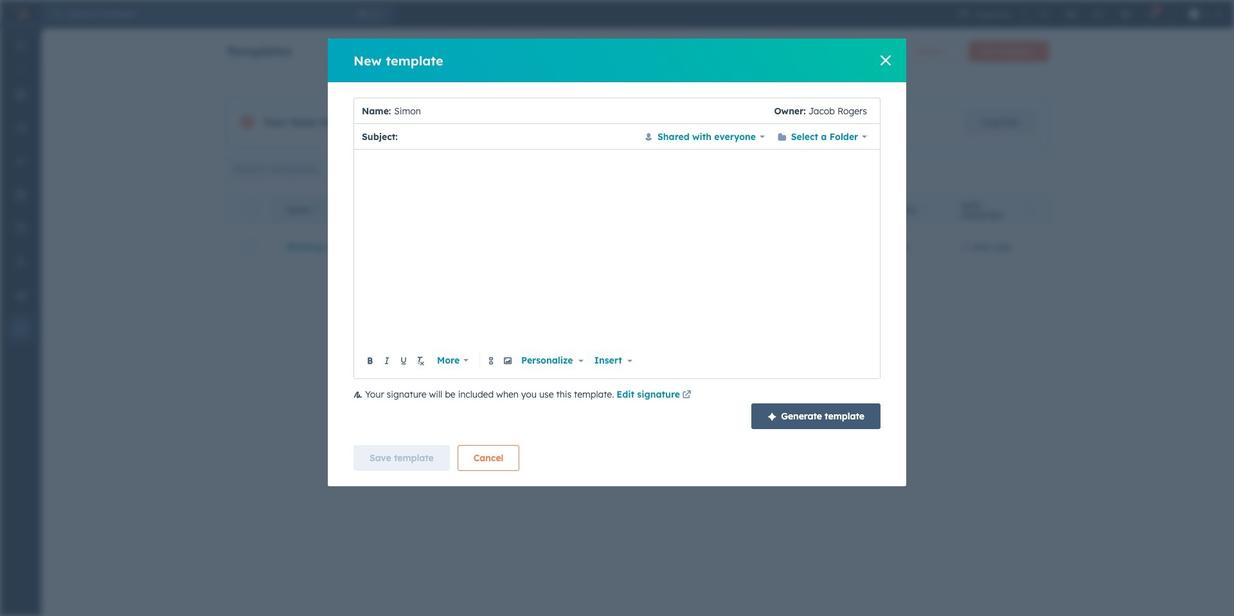 Task type: vqa. For each thing, say whether or not it's contained in the screenshot.
Calling link
no



Task type: locate. For each thing, give the bounding box(es) containing it.
menu
[[952, 0, 1227, 28], [0, 28, 41, 585]]

banner
[[226, 37, 1050, 62]]

menu item
[[1143, 0, 1164, 28]]

press to sort. image
[[921, 205, 926, 214]]

2 press to sort. element from the left
[[1029, 205, 1034, 216]]

1 horizontal spatial press to sort. element
[[1029, 205, 1034, 216]]

None text field
[[391, 98, 775, 124], [363, 158, 873, 351], [391, 98, 775, 124], [363, 158, 873, 351]]

2 link opens in a new window image from the top
[[683, 391, 692, 401]]

close image
[[881, 55, 891, 66]]

dialog
[[328, 39, 907, 487]]

link opens in a new window image
[[683, 388, 692, 404], [683, 391, 692, 401]]

press to sort. element
[[921, 205, 926, 216], [1029, 205, 1034, 216]]

Search search field
[[226, 156, 383, 182]]

ascending sort. press to sort descending. image
[[314, 205, 319, 214]]

settings image
[[1121, 9, 1132, 19]]

None text field
[[401, 129, 635, 144]]

0 horizontal spatial press to sort. element
[[921, 205, 926, 216]]

press to sort. image
[[1029, 205, 1034, 214]]

ascending sort. press to sort descending. element
[[314, 205, 319, 216]]



Task type: describe. For each thing, give the bounding box(es) containing it.
1 horizontal spatial menu
[[952, 0, 1227, 28]]

1 press to sort. element from the left
[[921, 205, 926, 216]]

marketplaces image
[[1067, 9, 1078, 19]]

1 link opens in a new window image from the top
[[683, 388, 692, 404]]

jacob rogers image
[[1190, 9, 1200, 19]]

0 horizontal spatial menu
[[0, 28, 41, 585]]

Search HubSpot search field
[[62, 4, 354, 24]]

help image
[[1094, 9, 1105, 19]]



